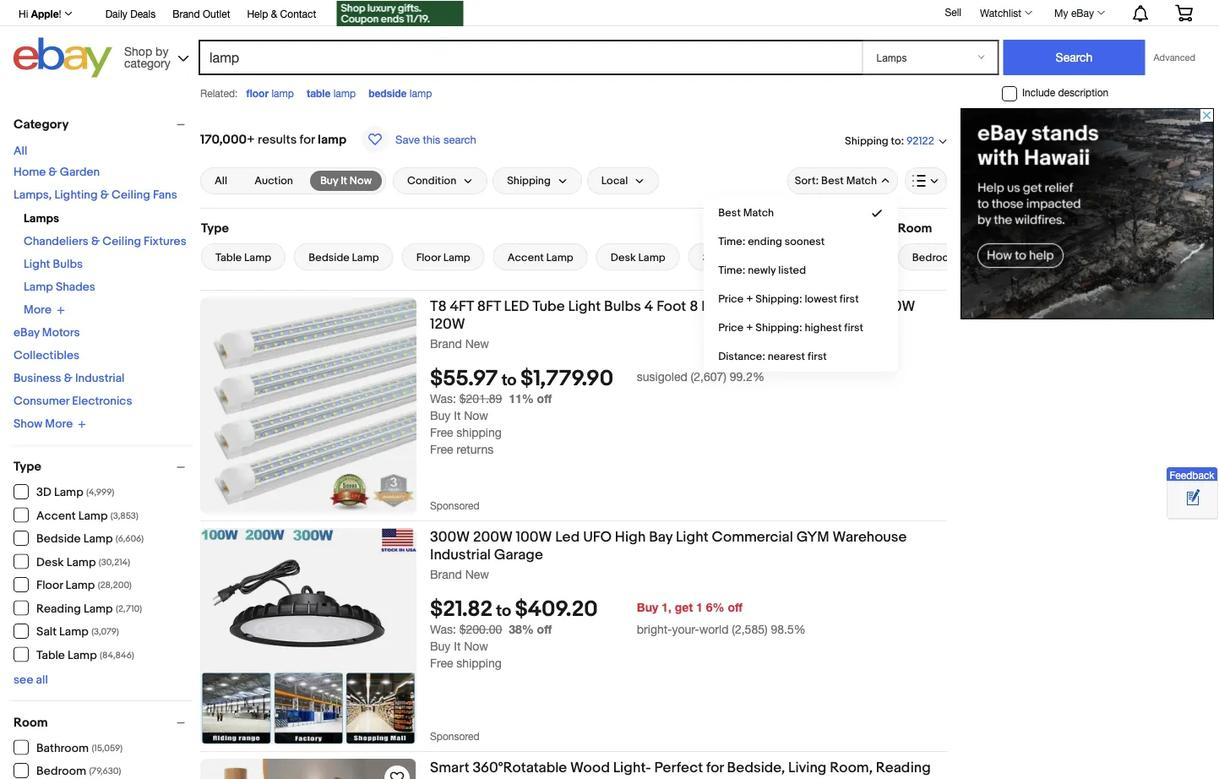 Task type: describe. For each thing, give the bounding box(es) containing it.
bright-your-world (2,585) 98.5% buy it now free shipping
[[430, 622, 806, 670]]

buy inside bright-your-world (2,585) 98.5% buy it now free shipping
[[430, 639, 451, 653]]

floor lamp
[[417, 251, 471, 264]]

bedside for bedside lamp (6,606)
[[36, 532, 81, 547]]

get
[[675, 600, 693, 614]]

floor for floor lamp (28,200)
[[36, 579, 63, 593]]

price for price + shipping: lowest first
[[719, 293, 744, 306]]

lamp for floor lamp (28,200)
[[66, 579, 95, 593]]

type button
[[14, 459, 193, 475]]

light inside "300w 200w 100w led ufo high bay light commercial gym warehouse industrial garage brand new"
[[676, 528, 709, 546]]

1 vertical spatial off
[[728, 600, 743, 614]]

room,
[[830, 759, 873, 777]]

1 vertical spatial more
[[45, 417, 73, 432]]

& inside account navigation
[[271, 8, 278, 19]]

ufo
[[583, 528, 612, 546]]

& inside lamps chandeliers & ceiling fixtures light bulbs lamp shades
[[91, 235, 100, 249]]

ebay inside account navigation
[[1072, 7, 1095, 19]]

now inside text box
[[350, 174, 372, 187]]

watchlist
[[981, 7, 1022, 19]]

watchlist link
[[971, 3, 1041, 23]]

3d lamp link
[[689, 243, 761, 271]]

+ for price + shipping: highest first
[[747, 321, 754, 335]]

listing options selector. list view selected. image
[[913, 174, 940, 188]]

t8 4ft 8ft led tube light bulbs 4 foot 8 foot led shop light fixture 60w 120w link
[[430, 298, 948, 336]]

room button
[[14, 715, 193, 730]]

wood
[[571, 759, 610, 777]]

account navigation
[[9, 0, 1206, 28]]

save
[[396, 133, 420, 146]]

it inside bright-your-world (2,585) 98.5% buy it now free shipping
[[454, 639, 461, 653]]

light-
[[614, 759, 652, 777]]

reading lamp link
[[769, 243, 869, 271]]

1 vertical spatial all
[[215, 174, 228, 187]]

!
[[59, 8, 61, 19]]

accent lamp (3,853)
[[36, 509, 138, 523]]

brand outlet link
[[173, 5, 230, 24]]

shipping for shipping
[[507, 174, 551, 187]]

120w
[[430, 315, 466, 333]]

help & contact link
[[247, 5, 316, 24]]

(2,585)
[[732, 622, 768, 636]]

300w 200w 100w led ufo high bay light commercial gym warehouse industrial garage link
[[430, 528, 948, 567]]

accent lamp
[[508, 251, 574, 264]]

lamp for bedside lamp
[[352, 251, 379, 264]]

high
[[615, 528, 646, 546]]

6%
[[707, 600, 725, 614]]

(28,200)
[[98, 580, 132, 591]]

desk for desk lamp (30,214)
[[36, 555, 64, 570]]

bedside
[[369, 87, 407, 99]]

free inside bright-your-world (2,585) 98.5% buy it now free shipping
[[430, 656, 454, 670]]

reading lamp (2,710)
[[36, 602, 142, 616]]

get the coupon image
[[337, 1, 464, 26]]

table for table lamp (84,846)
[[36, 648, 65, 663]]

related:
[[200, 87, 238, 99]]

table lamp
[[216, 251, 272, 264]]

time: for time: ending soonest
[[719, 235, 746, 248]]

lamps, lighting & ceiling fans link
[[14, 188, 177, 202]]

table lamp (84,846)
[[36, 648, 134, 663]]

home & garden link
[[14, 165, 100, 180]]

sort:
[[795, 174, 819, 187]]

0 vertical spatial all link
[[14, 144, 27, 159]]

bedside,
[[727, 759, 786, 777]]

consumer
[[14, 394, 69, 409]]

price + shipping: lowest first
[[719, 293, 859, 306]]

now inside bright-your-world (2,585) 98.5% buy it now free shipping
[[464, 639, 489, 653]]

category
[[14, 117, 69, 132]]

lamp inside lamps chandeliers & ceiling fixtures light bulbs lamp shades
[[24, 280, 53, 295]]

lamp for reading lamp (2,710)
[[84, 602, 113, 616]]

deals
[[130, 8, 156, 19]]

0 vertical spatial room
[[898, 221, 933, 236]]

lamps,
[[14, 188, 52, 202]]

chandeliers & ceiling fixtures link
[[24, 235, 187, 249]]

shop inside t8 4ft 8ft led tube light bulbs 4 foot 8 foot led shop light fixture 60w 120w brand new
[[763, 298, 797, 315]]

first for price + shipping: lowest first
[[840, 293, 859, 306]]

was: inside susigoled (2,607) 99.2% was: $201.89 11% off buy it now free shipping free returns
[[430, 392, 456, 406]]

your shopping cart image
[[1175, 4, 1195, 21]]

(2,710)
[[116, 604, 142, 615]]

(3,079)
[[92, 627, 119, 638]]

bay
[[650, 528, 673, 546]]

best match link
[[705, 199, 898, 227]]

soonest
[[785, 235, 825, 248]]

my ebay link
[[1046, 3, 1113, 23]]

commercial
[[712, 528, 794, 546]]

buy inside buy 1, get 1 6% off was: $200.00 38% off
[[637, 600, 659, 614]]

show more button
[[14, 417, 86, 432]]

sort: best match button
[[788, 167, 899, 194]]

ceiling for fixtures
[[102, 235, 141, 249]]

floor for floor lamp
[[417, 251, 441, 264]]

shipping: for highest
[[756, 321, 803, 335]]

1
[[697, 600, 703, 614]]

& right lighting
[[100, 188, 109, 202]]

world
[[700, 622, 729, 636]]

shipping inside bright-your-world (2,585) 98.5% buy it now free shipping
[[457, 656, 502, 670]]

table lamp link
[[201, 243, 286, 271]]

light inside lamps chandeliers & ceiling fixtures light bulbs lamp shades
[[24, 257, 50, 272]]

$21.82 to $409.20
[[430, 597, 598, 623]]

1 foot from the left
[[657, 298, 687, 315]]

300w 200w 100w led ufo high bay light commercial gym warehouse industrial garage image
[[200, 528, 417, 745]]

light up highest
[[801, 298, 833, 315]]

(3,853)
[[111, 511, 138, 522]]

$200.00
[[460, 622, 502, 636]]

(15,059)
[[92, 743, 123, 754]]

smart
[[430, 759, 470, 777]]

buy inside text box
[[320, 174, 338, 187]]

bedside lamp
[[369, 87, 432, 99]]

reading for reading lamp
[[784, 251, 825, 264]]

best inside dropdown button
[[822, 174, 844, 187]]

time: newly listed
[[719, 264, 807, 277]]

38%
[[509, 622, 534, 636]]

shipping: for lowest
[[756, 293, 803, 306]]

lamps
[[24, 212, 59, 226]]

bedside lamp
[[309, 251, 379, 264]]

chandeliers
[[24, 235, 89, 249]]

lowest
[[805, 293, 838, 306]]

1 vertical spatial best
[[719, 206, 741, 220]]

lamp for bedside lamp
[[410, 87, 432, 99]]

show
[[14, 417, 42, 432]]

highest
[[805, 321, 842, 335]]

brand outlet
[[173, 8, 230, 19]]

lamp for desk lamp
[[639, 251, 666, 264]]

contact
[[280, 8, 316, 19]]

see
[[14, 673, 33, 687]]

bedside lamp link
[[294, 243, 394, 271]]

home & garden
[[14, 165, 100, 180]]

1 horizontal spatial type
[[201, 221, 229, 236]]

none submit inside the shop by category banner
[[1004, 40, 1146, 75]]

new inside t8 4ft 8ft led tube light bulbs 4 foot 8 foot led shop light fixture 60w 120w brand new
[[466, 336, 490, 350]]

home
[[14, 165, 46, 180]]

lamp for 3d lamp (4,999)
[[54, 486, 83, 500]]

local button
[[587, 167, 660, 194]]

2 vertical spatial off
[[537, 622, 552, 636]]

accent for accent lamp (3,853)
[[36, 509, 76, 523]]

my ebay
[[1055, 7, 1095, 19]]

this
[[423, 133, 441, 146]]

accent for accent lamp
[[508, 251, 544, 264]]

to for $55.97
[[502, 371, 517, 391]]

desk lamp (30,214)
[[36, 555, 130, 570]]

60w
[[885, 298, 916, 315]]

t8 4ft 8ft led tube light bulbs 4 foot 8 foot led shop light fixture 60w 120w heading
[[430, 298, 916, 333]]

hi apple !
[[19, 8, 61, 19]]

include
[[1023, 87, 1056, 99]]

$21.82
[[430, 597, 493, 623]]

lamp for bedside lamp (6,606)
[[83, 532, 113, 547]]

include description
[[1023, 87, 1109, 99]]

ebay inside "ebay motors collectibles business & industrial consumer electronics"
[[14, 326, 39, 340]]

description
[[1059, 87, 1109, 99]]

lamp for 3d lamp
[[719, 251, 747, 264]]

buy it now
[[320, 174, 372, 187]]

& right the home
[[49, 165, 57, 180]]

time: newly listed link
[[705, 256, 898, 285]]

lamp for accent lamp (3,853)
[[78, 509, 108, 523]]

fixtures
[[144, 235, 187, 249]]



Task type: vqa. For each thing, say whether or not it's contained in the screenshot.
'Christmas'
no



Task type: locate. For each thing, give the bounding box(es) containing it.
0 vertical spatial was:
[[430, 392, 456, 406]]

distance: nearest first link
[[705, 342, 898, 371]]

lamp up buy it now
[[318, 132, 347, 147]]

first inside 'link'
[[845, 321, 864, 335]]

0 vertical spatial price
[[719, 293, 744, 306]]

susigoled
[[637, 370, 688, 384]]

lamp for table lamp
[[244, 251, 272, 264]]

2 was: from the top
[[430, 622, 456, 636]]

1 led from the left
[[504, 298, 530, 315]]

watch smart 360°rotatable wood light- perfect for bedside, living room, reading room image
[[387, 769, 408, 779]]

first down highest
[[808, 350, 827, 363]]

shop by category banner
[[9, 0, 1206, 82]]

off right "6%" on the bottom of page
[[728, 600, 743, 614]]

shades
[[56, 280, 95, 295]]

match up ending
[[744, 206, 774, 220]]

1 time: from the top
[[719, 235, 746, 248]]

1 horizontal spatial floor
[[417, 251, 441, 264]]

1 vertical spatial shipping
[[507, 174, 551, 187]]

+ left the results
[[247, 132, 255, 147]]

0 vertical spatial type
[[201, 221, 229, 236]]

shipping inside shipping to : 92122
[[846, 134, 889, 147]]

bedroom for bedroom (79,630)
[[36, 765, 86, 779]]

floor down desk lamp (30,214)
[[36, 579, 63, 593]]

bedside lamp (6,606)
[[36, 532, 144, 547]]

1 horizontal spatial table
[[216, 251, 242, 264]]

1 vertical spatial bulbs
[[605, 298, 642, 315]]

desk for desk lamp
[[611, 251, 636, 264]]

3d up "accent lamp (3,853)"
[[36, 486, 51, 500]]

reading right room,
[[877, 759, 931, 777]]

it inside susigoled (2,607) 99.2% was: $201.89 11% off buy it now free shipping free returns
[[454, 409, 461, 422]]

sell
[[946, 6, 962, 18]]

accent up tube in the top left of the page
[[508, 251, 544, 264]]

buy it now link
[[310, 171, 382, 191]]

now left condition
[[350, 174, 372, 187]]

1 vertical spatial reading
[[36, 602, 81, 616]]

free
[[430, 425, 454, 439], [430, 442, 454, 456], [430, 656, 454, 670]]

bedside for bedside lamp
[[309, 251, 350, 264]]

1 price from the top
[[719, 293, 744, 306]]

3d inside 3d lamp link
[[703, 251, 717, 264]]

1 vertical spatial type
[[14, 459, 41, 475]]

2 horizontal spatial reading
[[877, 759, 931, 777]]

170,000 + results for lamp
[[200, 132, 347, 147]]

gym
[[797, 528, 830, 546]]

0 horizontal spatial shop
[[124, 44, 152, 58]]

reading inside 'smart 360°rotatable wood light- perfect for bedside, living room, reading room'
[[877, 759, 931, 777]]

price for price + shipping: highest first
[[719, 321, 744, 335]]

smart 360°rotatable wood light- perfect for bedside, living room, reading room
[[430, 759, 931, 779]]

light right bay
[[676, 528, 709, 546]]

shipping: up distance: nearest first
[[756, 321, 803, 335]]

0 vertical spatial now
[[350, 174, 372, 187]]

0 horizontal spatial reading
[[36, 602, 81, 616]]

buy left 1,
[[637, 600, 659, 614]]

tube
[[533, 298, 565, 315]]

t8 4ft 8ft led tube light bulbs 4 foot 8 foot led shop light fixture 60w 120w brand new
[[430, 298, 916, 350]]

all down '170,000'
[[215, 174, 228, 187]]

shipping up returns
[[457, 425, 502, 439]]

business
[[14, 372, 61, 386]]

1 vertical spatial accent
[[36, 509, 76, 523]]

lamp for floor lamp
[[444, 251, 471, 264]]

bedroom down bathroom
[[36, 765, 86, 779]]

buy right auction link
[[320, 174, 338, 187]]

shipping left :
[[846, 134, 889, 147]]

was: left '$201.89'
[[430, 392, 456, 406]]

0 vertical spatial off
[[537, 392, 552, 406]]

industrial up $21.82
[[430, 546, 491, 564]]

off right the 11%
[[537, 392, 552, 406]]

1 horizontal spatial reading
[[784, 251, 825, 264]]

main content containing $55.97
[[200, 108, 974, 779]]

2 free from the top
[[430, 442, 454, 456]]

11%
[[509, 392, 534, 406]]

best right sort:
[[822, 174, 844, 187]]

1 vertical spatial room
[[14, 715, 48, 730]]

bedside down buy it now link
[[309, 251, 350, 264]]

table inside main content
[[216, 251, 242, 264]]

lamp for floor lamp
[[272, 87, 294, 99]]

0 vertical spatial table
[[216, 251, 242, 264]]

lamp for reading lamp
[[827, 251, 855, 264]]

brand left outlet
[[173, 8, 200, 19]]

category
[[124, 56, 171, 70]]

2 vertical spatial to
[[496, 602, 512, 622]]

2 vertical spatial first
[[808, 350, 827, 363]]

to up the 11%
[[502, 371, 517, 391]]

ceiling inside lamps chandeliers & ceiling fixtures light bulbs lamp shades
[[102, 235, 141, 249]]

0 vertical spatial accent
[[508, 251, 544, 264]]

fans
[[153, 188, 177, 202]]

industrial up electronics
[[75, 372, 125, 386]]

reading down soonest
[[784, 251, 825, 264]]

0 horizontal spatial best
[[719, 206, 741, 220]]

2 new from the top
[[466, 567, 490, 581]]

& right "chandeliers"
[[91, 235, 100, 249]]

it down '$201.89'
[[454, 409, 461, 422]]

room up "bedroom" link
[[898, 221, 933, 236]]

sort: best match
[[795, 174, 878, 187]]

+ down newly
[[747, 293, 754, 306]]

1 vertical spatial free
[[430, 442, 454, 456]]

shop by category button
[[117, 38, 193, 74]]

was: inside buy 1, get 1 6% off was: $200.00 38% off
[[430, 622, 456, 636]]

3d lamp
[[703, 251, 747, 264]]

lamp for salt lamp (3,079)
[[59, 625, 89, 640]]

1 horizontal spatial bedside
[[309, 251, 350, 264]]

1 horizontal spatial shop
[[763, 298, 797, 315]]

shipping inside dropdown button
[[507, 174, 551, 187]]

price right 8
[[719, 293, 744, 306]]

1 was: from the top
[[430, 392, 456, 406]]

room up bathroom
[[14, 715, 48, 730]]

off right 38%
[[537, 622, 552, 636]]

0 vertical spatial desk
[[611, 251, 636, 264]]

to inside shipping to : 92122
[[892, 134, 902, 147]]

for
[[300, 132, 315, 147], [707, 759, 724, 777]]

returns
[[457, 442, 494, 456]]

lamp right floor
[[272, 87, 294, 99]]

outlet
[[203, 8, 230, 19]]

brand inside account navigation
[[173, 8, 200, 19]]

2 vertical spatial now
[[464, 639, 489, 653]]

0 horizontal spatial table
[[36, 648, 65, 663]]

garden
[[60, 165, 100, 180]]

1 vertical spatial brand
[[430, 336, 462, 350]]

price inside 'link'
[[719, 321, 744, 335]]

1 horizontal spatial foot
[[702, 298, 732, 315]]

shipping down $200.00
[[457, 656, 502, 670]]

0 horizontal spatial 3d
[[36, 486, 51, 500]]

consumer electronics link
[[14, 394, 132, 409]]

buy down $21.82
[[430, 639, 451, 653]]

0 vertical spatial brand
[[173, 8, 200, 19]]

0 horizontal spatial room
[[14, 715, 48, 730]]

search
[[444, 133, 477, 146]]

2 vertical spatial reading
[[877, 759, 931, 777]]

0 vertical spatial all
[[14, 144, 27, 159]]

ebay right the my
[[1072, 7, 1095, 19]]

by
[[156, 44, 169, 58]]

salt
[[36, 625, 57, 640]]

for inside 'smart 360°rotatable wood light- perfect for bedside, living room, reading room'
[[707, 759, 724, 777]]

bulbs inside t8 4ft 8ft led tube light bulbs 4 foot 8 foot led shop light fixture 60w 120w brand new
[[605, 298, 642, 315]]

1 vertical spatial new
[[466, 567, 490, 581]]

2 vertical spatial brand
[[430, 567, 462, 581]]

lamp for table lamp (84,846)
[[68, 648, 97, 663]]

2 price from the top
[[719, 321, 744, 335]]

1 horizontal spatial shipping
[[846, 134, 889, 147]]

1 vertical spatial it
[[454, 409, 461, 422]]

0 horizontal spatial floor
[[36, 579, 63, 593]]

0 vertical spatial bedroom
[[913, 251, 959, 264]]

smart 360°rotatable wood light- perfect for bedside, living room, reading room heading
[[430, 759, 931, 779]]

accent down 3d lamp (4,999)
[[36, 509, 76, 523]]

+ for 170,000 + results for lamp
[[247, 132, 255, 147]]

1 vertical spatial shipping
[[457, 656, 502, 670]]

0 horizontal spatial foot
[[657, 298, 687, 315]]

1 vertical spatial table
[[36, 648, 65, 663]]

time: left newly
[[719, 264, 746, 277]]

2 horizontal spatial room
[[898, 221, 933, 236]]

match down shipping to : 92122
[[847, 174, 878, 187]]

t8
[[430, 298, 447, 315]]

ebay down more button at the left
[[14, 326, 39, 340]]

1 horizontal spatial bedroom
[[913, 251, 959, 264]]

300w 200w 100w led ufo high bay light commercial gym warehouse industrial garage brand new
[[430, 528, 908, 581]]

0 vertical spatial industrial
[[75, 372, 125, 386]]

bedroom for bedroom
[[913, 251, 959, 264]]

shop left by
[[124, 44, 152, 58]]

to up 38%
[[496, 602, 512, 622]]

1 vertical spatial +
[[747, 293, 754, 306]]

0 horizontal spatial bulbs
[[53, 257, 83, 272]]

lamp for table lamp
[[334, 87, 356, 99]]

3d left newly
[[703, 251, 717, 264]]

& up the consumer electronics link
[[64, 372, 73, 386]]

more down the consumer electronics link
[[45, 417, 73, 432]]

1 vertical spatial time:
[[719, 264, 746, 277]]

& inside "ebay motors collectibles business & industrial consumer electronics"
[[64, 372, 73, 386]]

first for price + shipping: highest first
[[845, 321, 864, 335]]

1 horizontal spatial led
[[735, 298, 760, 315]]

now inside susigoled (2,607) 99.2% was: $201.89 11% off buy it now free shipping free returns
[[464, 409, 489, 422]]

1 shipping: from the top
[[756, 293, 803, 306]]

price
[[719, 293, 744, 306], [719, 321, 744, 335]]

ceiling left fixtures
[[102, 235, 141, 249]]

0 vertical spatial more
[[24, 303, 52, 317]]

shop inside shop by category
[[124, 44, 152, 58]]

1 horizontal spatial accent
[[508, 251, 544, 264]]

for right the results
[[300, 132, 315, 147]]

+ inside 'link'
[[747, 321, 754, 335]]

type up table lamp link
[[201, 221, 229, 236]]

0 horizontal spatial industrial
[[75, 372, 125, 386]]

+ up distance: at top right
[[747, 321, 754, 335]]

bulbs for lamp
[[53, 257, 83, 272]]

1 vertical spatial ebay
[[14, 326, 39, 340]]

1 new from the top
[[466, 336, 490, 350]]

off inside susigoled (2,607) 99.2% was: $201.89 11% off buy it now free shipping free returns
[[537, 392, 552, 406]]

0 vertical spatial time:
[[719, 235, 746, 248]]

0 vertical spatial floor
[[417, 251, 441, 264]]

match inside dropdown button
[[847, 174, 878, 187]]

ebay motors link
[[14, 326, 80, 340]]

distance:
[[719, 350, 766, 363]]

bedroom (79,630)
[[36, 765, 121, 779]]

(6,606)
[[116, 534, 144, 545]]

1 vertical spatial shop
[[763, 298, 797, 315]]

industrial inside "300w 200w 100w led ufo high bay light commercial gym warehouse industrial garage brand new"
[[430, 546, 491, 564]]

(84,846)
[[100, 650, 134, 661]]

free left returns
[[430, 442, 454, 456]]

collectibles link
[[14, 349, 80, 363]]

2 led from the left
[[735, 298, 760, 315]]

bulbs
[[53, 257, 83, 272], [605, 298, 642, 315]]

lamp
[[272, 87, 294, 99], [334, 87, 356, 99], [410, 87, 432, 99], [318, 132, 347, 147]]

brand down 300w
[[430, 567, 462, 581]]

accent lamp link
[[494, 243, 588, 271]]

was: left $200.00
[[430, 622, 456, 636]]

1 horizontal spatial match
[[847, 174, 878, 187]]

new up $55.97 in the left of the page
[[466, 336, 490, 350]]

it down $200.00
[[454, 639, 461, 653]]

1 horizontal spatial ebay
[[1072, 7, 1095, 19]]

0 horizontal spatial all
[[14, 144, 27, 159]]

1 free from the top
[[430, 425, 454, 439]]

1 horizontal spatial all
[[215, 174, 228, 187]]

bedroom up 60w
[[913, 251, 959, 264]]

all link up the home
[[14, 144, 27, 159]]

lamp for desk lamp (30,214)
[[67, 555, 96, 570]]

business & industrial link
[[14, 372, 125, 386]]

shop
[[124, 44, 152, 58], [763, 298, 797, 315]]

light right tube in the top left of the page
[[569, 298, 601, 315]]

price + shipping: highest first
[[719, 321, 864, 335]]

1 horizontal spatial all link
[[205, 171, 238, 191]]

bathroom (15,059)
[[36, 741, 123, 756]]

type down the show
[[14, 459, 41, 475]]

0 horizontal spatial led
[[504, 298, 530, 315]]

0 horizontal spatial all link
[[14, 144, 27, 159]]

now down $200.00
[[464, 639, 489, 653]]

brand inside t8 4ft 8ft led tube light bulbs 4 foot 8 foot led shop light fixture 60w 120w brand new
[[430, 336, 462, 350]]

lamp for accent lamp
[[547, 251, 574, 264]]

foot right 8
[[702, 298, 732, 315]]

Buy It Now selected text field
[[320, 173, 372, 189]]

0 vertical spatial ebay
[[1072, 7, 1095, 19]]

0 vertical spatial 3d
[[703, 251, 717, 264]]

shop up price + shipping: highest first
[[763, 298, 797, 315]]

0 horizontal spatial desk
[[36, 555, 64, 570]]

2 foot from the left
[[702, 298, 732, 315]]

for right perfect
[[707, 759, 724, 777]]

best up 3d lamp link
[[719, 206, 741, 220]]

time: for time: newly listed
[[719, 264, 746, 277]]

foot left 8
[[657, 298, 687, 315]]

to for shipping to
[[892, 134, 902, 147]]

0 horizontal spatial match
[[744, 206, 774, 220]]

3d for 3d lamp (4,999)
[[36, 486, 51, 500]]

main content
[[200, 108, 974, 779]]

desk up t8 4ft 8ft led tube light bulbs 4 foot 8 foot led shop light fixture 60w 120w heading
[[611, 251, 636, 264]]

reading
[[784, 251, 825, 264], [36, 602, 81, 616], [877, 759, 931, 777]]

all link
[[14, 144, 27, 159], [205, 171, 238, 191]]

3 free from the top
[[430, 656, 454, 670]]

buy inside susigoled (2,607) 99.2% was: $201.89 11% off buy it now free shipping free returns
[[430, 409, 451, 422]]

buy down $55.97 in the left of the page
[[430, 409, 451, 422]]

0 vertical spatial to
[[892, 134, 902, 147]]

hi
[[19, 8, 28, 19]]

new up $21.82
[[466, 567, 490, 581]]

3d lamp (4,999)
[[36, 486, 114, 500]]

1 vertical spatial was:
[[430, 622, 456, 636]]

100w
[[516, 528, 552, 546]]

to inside '$21.82 to $409.20'
[[496, 602, 512, 622]]

0 vertical spatial shipping
[[457, 425, 502, 439]]

bulbs up shades
[[53, 257, 83, 272]]

collectibles
[[14, 349, 80, 363]]

0 horizontal spatial accent
[[36, 509, 76, 523]]

new inside "300w 200w 100w led ufo high bay light commercial gym warehouse industrial garage brand new"
[[466, 567, 490, 581]]

floor up t8
[[417, 251, 441, 264]]

lamp right bedside
[[410, 87, 432, 99]]

local
[[602, 174, 628, 187]]

industrial inside "ebay motors collectibles business & industrial consumer electronics"
[[75, 372, 125, 386]]

it inside text box
[[341, 174, 347, 187]]

+ for price + shipping: lowest first
[[747, 293, 754, 306]]

shipping button
[[493, 167, 582, 194]]

(30,214)
[[99, 557, 130, 568]]

1 shipping from the top
[[457, 425, 502, 439]]

smart 360°rotatable wood light- perfect for bedside, living room, reading room link
[[430, 759, 948, 779]]

300w 200w 100w led ufo high bay light commercial gym warehouse industrial garage heading
[[430, 528, 908, 564]]

shipping inside susigoled (2,607) 99.2% was: $201.89 11% off buy it now free shipping free returns
[[457, 425, 502, 439]]

led down newly
[[735, 298, 760, 315]]

2 vertical spatial free
[[430, 656, 454, 670]]

ceiling
[[112, 188, 150, 202], [102, 235, 141, 249]]

more up the 'ebay motors' link
[[24, 303, 52, 317]]

(4,999)
[[86, 487, 114, 498]]

0 vertical spatial bedside
[[309, 251, 350, 264]]

results
[[258, 132, 297, 147]]

show more
[[14, 417, 73, 432]]

it right auction link
[[341, 174, 347, 187]]

1 vertical spatial desk
[[36, 555, 64, 570]]

2 vertical spatial room
[[430, 777, 470, 779]]

0 vertical spatial ceiling
[[112, 188, 150, 202]]

to
[[892, 134, 902, 147], [502, 371, 517, 391], [496, 602, 512, 622]]

led right 8ft
[[504, 298, 530, 315]]

t8 4ft 8ft led tube light bulbs 4 foot 8 foot led shop light fixture 60w 120w image
[[200, 298, 417, 514]]

first down fixture
[[845, 321, 864, 335]]

warehouse
[[833, 528, 908, 546]]

free down $21.82
[[430, 656, 454, 670]]

shipping
[[846, 134, 889, 147], [507, 174, 551, 187]]

1 horizontal spatial for
[[707, 759, 724, 777]]

to for $21.82
[[496, 602, 512, 622]]

1 vertical spatial bedroom
[[36, 765, 86, 779]]

1 vertical spatial 3d
[[36, 486, 51, 500]]

listed
[[779, 264, 807, 277]]

floor lamp
[[246, 87, 294, 99]]

1 horizontal spatial 3d
[[703, 251, 717, 264]]

1 horizontal spatial desk
[[611, 251, 636, 264]]

free down $55.97 in the left of the page
[[430, 425, 454, 439]]

0 horizontal spatial ebay
[[14, 326, 39, 340]]

$55.97
[[430, 366, 498, 392]]

bedside up desk lamp (30,214)
[[36, 532, 81, 547]]

lamps chandeliers & ceiling fixtures light bulbs lamp shades
[[24, 212, 187, 295]]

all link down '170,000'
[[205, 171, 238, 191]]

1 vertical spatial match
[[744, 206, 774, 220]]

98.5%
[[771, 622, 806, 636]]

desk up floor lamp (28,200)
[[36, 555, 64, 570]]

0 vertical spatial reading
[[784, 251, 825, 264]]

room inside 'smart 360°rotatable wood light- perfect for bedside, living room, reading room'
[[430, 777, 470, 779]]

bulbs for 4
[[605, 298, 642, 315]]

price up distance: at top right
[[719, 321, 744, 335]]

now down '$201.89'
[[464, 409, 489, 422]]

advertisement region
[[961, 108, 1215, 320]]

1 vertical spatial all link
[[205, 171, 238, 191]]

to left 92122 on the top right of the page
[[892, 134, 902, 147]]

0 vertical spatial shipping
[[846, 134, 889, 147]]

time: up the 3d lamp on the top of the page
[[719, 235, 746, 248]]

ceiling left fans
[[112, 188, 150, 202]]

None submit
[[1004, 40, 1146, 75]]

0 vertical spatial shop
[[124, 44, 152, 58]]

reading up the salt
[[36, 602, 81, 616]]

fixture
[[836, 298, 882, 315]]

shipping up accent lamp link
[[507, 174, 551, 187]]

reading for reading lamp (2,710)
[[36, 602, 81, 616]]

light
[[24, 257, 50, 272], [569, 298, 601, 315], [801, 298, 833, 315], [676, 528, 709, 546]]

0 vertical spatial for
[[300, 132, 315, 147]]

shipping: inside 'link'
[[756, 321, 803, 335]]

2 vertical spatial it
[[454, 639, 461, 653]]

first right "lowest"
[[840, 293, 859, 306]]

condition
[[407, 174, 457, 187]]

shipping: up price + shipping: highest first
[[756, 293, 803, 306]]

0 horizontal spatial shipping
[[507, 174, 551, 187]]

& right help
[[271, 8, 278, 19]]

bedroom
[[913, 251, 959, 264], [36, 765, 86, 779]]

0 vertical spatial it
[[341, 174, 347, 187]]

ceiling for fans
[[112, 188, 150, 202]]

1 vertical spatial to
[[502, 371, 517, 391]]

$1,779.90
[[521, 366, 614, 392]]

1 vertical spatial price
[[719, 321, 744, 335]]

light down "chandeliers"
[[24, 257, 50, 272]]

2 time: from the top
[[719, 264, 746, 277]]

0 vertical spatial free
[[430, 425, 454, 439]]

all up the home
[[14, 144, 27, 159]]

shop by category
[[124, 44, 171, 70]]

Search for anything text field
[[201, 41, 859, 74]]

smart 360°rotatable wood light- perfect for bedside, living room, reading room image
[[201, 759, 416, 779]]

bulbs inside lamps chandeliers & ceiling fixtures light bulbs lamp shades
[[53, 257, 83, 272]]

table for table lamp
[[216, 251, 242, 264]]

2 shipping: from the top
[[756, 321, 803, 335]]

to inside $55.97 to $1,779.90
[[502, 371, 517, 391]]

floor
[[417, 251, 441, 264], [36, 579, 63, 593]]

room right watch smart 360°rotatable wood light- perfect for bedside, living room, reading room image
[[430, 777, 470, 779]]

3d for 3d lamp
[[703, 251, 717, 264]]

1 vertical spatial shipping:
[[756, 321, 803, 335]]

shipping for shipping to : 92122
[[846, 134, 889, 147]]

2 shipping from the top
[[457, 656, 502, 670]]

brand inside "300w 200w 100w led ufo high bay light commercial gym warehouse industrial garage brand new"
[[430, 567, 462, 581]]

brand down 120w on the top of the page
[[430, 336, 462, 350]]

bulbs left 4
[[605, 298, 642, 315]]

more
[[24, 303, 52, 317], [45, 417, 73, 432]]



